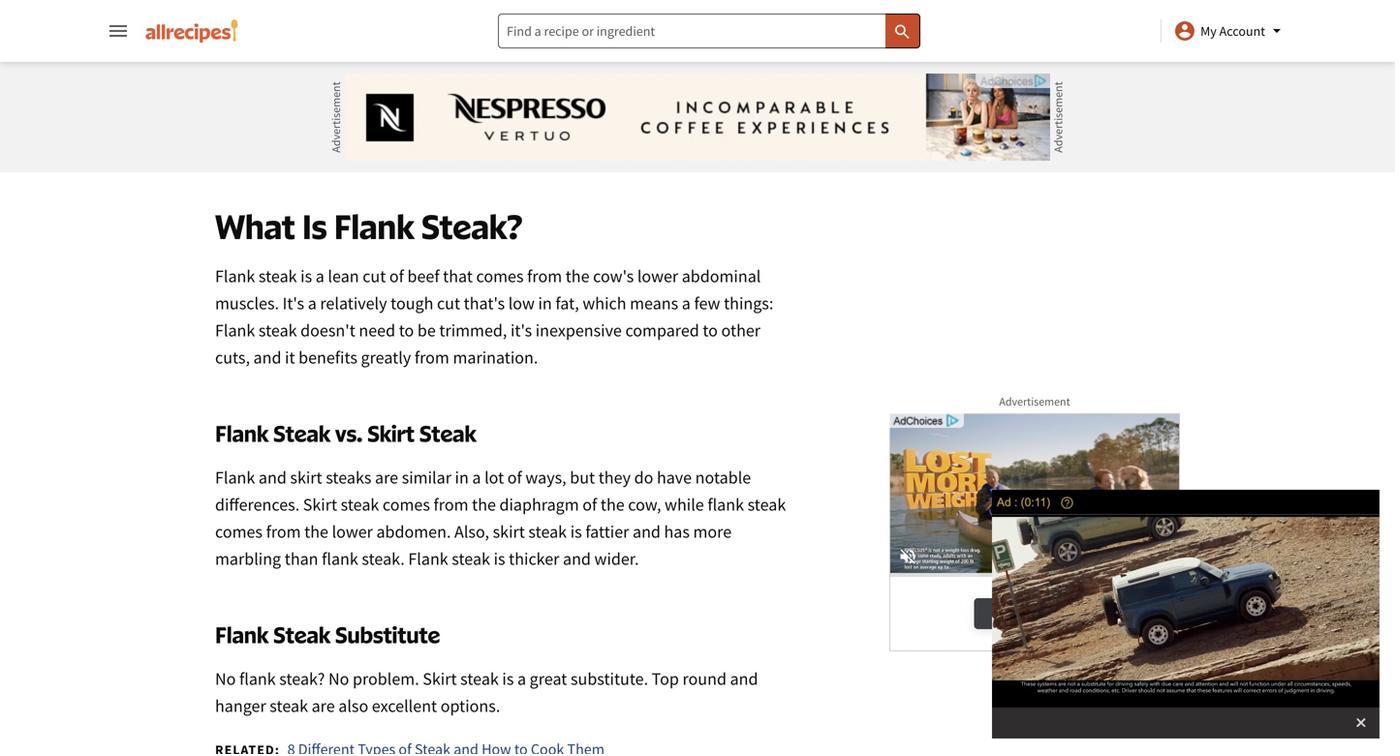 Task type: describe. For each thing, give the bounding box(es) containing it.
problem.
[[353, 669, 419, 690]]

account
[[1219, 22, 1265, 40]]

the inside flank steak is a lean cut of beef that comes from the cow's lower abdominal muscles. it's a relatively tough cut that's low in fat, which means a few things: flank steak doesn't need to be trimmed, it's inexpensive compared to other cuts, and it benefits greatly from marination.
[[565, 266, 590, 287]]

your
[[379, 107, 412, 129]]

steak down steaks
[[341, 494, 379, 516]]

flank steak is a lean cut of beef that comes from the cow's lower abdominal muscles. it's a relatively tough cut that's low in fat, which means a few things: flank steak doesn't need to be trimmed, it's inexpensive compared to other cuts, and it benefits greatly from marination.
[[215, 266, 773, 369]]

a inside the no flank steak? no problem. skirt steak is a great substitute. top round and hanger steak are also excellent options.
[[517, 669, 526, 690]]

the up than
[[304, 521, 328, 543]]

marbling
[[215, 549, 281, 570]]

with
[[441, 107, 474, 129]]

thicker
[[509, 549, 559, 570]]

and inside flank steak is a lean cut of beef that comes from the cow's lower abdominal muscles. it's a relatively tough cut that's low in fat, which means a few things: flank steak doesn't need to be trimmed, it's inexpensive compared to other cuts, and it benefits greatly from marination.
[[253, 347, 281, 369]]

nutrition
[[295, 12, 354, 31]]

other
[[721, 320, 761, 342]]

more
[[693, 521, 732, 543]]

steaks
[[326, 467, 371, 489]]

my
[[1200, 22, 1217, 40]]

steak up marinade
[[319, 107, 358, 129]]

caret_down image
[[1265, 19, 1288, 43]]

flank steak vs. skirt steak
[[215, 420, 476, 448]]

flank and skirt steaks are similar in a lot of ways, but they do have notable differences. skirt steak comes from the diaphragm of the cow, while flank steak comes from the lower abdomen. also, skirt steak is fattier and has more marbling than flank steak. flank steak is thicker and wider.
[[215, 467, 786, 570]]

steak down the "notable"
[[747, 494, 786, 516]]

1 horizontal spatial cut
[[437, 293, 460, 315]]

vs.
[[335, 420, 363, 448]]

best
[[284, 107, 316, 129]]

0 vertical spatial advertisement region
[[345, 74, 1050, 161]]

lower inside flank steak is a lean cut of beef that comes from the cow's lower abdominal muscles. it's a relatively tough cut that's low in fat, which means a few things: flank steak doesn't need to be trimmed, it's inexpensive compared to other cuts, and it benefits greatly from marination.
[[637, 266, 678, 287]]

steak up it
[[259, 320, 297, 342]]

steak up similar
[[419, 420, 476, 448]]

trimmed,
[[439, 320, 507, 342]]

and up differences.
[[259, 467, 287, 489]]

and down cow,
[[633, 521, 661, 543]]

steak up 'it's'
[[259, 266, 297, 287]]

from up 'also,'
[[434, 494, 468, 516]]

no flank steak? no problem. skirt steak is a great substitute. top round and hanger steak are also excellent options.
[[215, 669, 758, 718]]

flank steak substitute
[[215, 621, 440, 649]]

juicy
[[582, 134, 616, 156]]

options.
[[441, 696, 500, 718]]

the inside 'make the best steak of your life with this top-rated recipe. a complex, savory flank steak marinade ensures perfectly tender and juicy beef every time.'
[[257, 107, 281, 129]]

wider.
[[594, 549, 639, 570]]

differences.
[[215, 494, 300, 516]]

rated
[[538, 107, 576, 129]]

have
[[657, 467, 692, 489]]

while
[[665, 494, 704, 516]]

need
[[359, 320, 395, 342]]

of right lot on the left
[[507, 467, 522, 489]]

none search field inside my account banner
[[498, 14, 920, 48]]

my account banner
[[0, 0, 1395, 755]]

0 horizontal spatial to
[[279, 12, 292, 31]]

account image
[[1173, 19, 1197, 43]]

perfectly
[[431, 134, 495, 156]]

it
[[285, 347, 295, 369]]

and inside 'make the best steak of your life with this top-rated recipe. a complex, savory flank steak marinade ensures perfectly tender and juicy beef every time.'
[[550, 134, 578, 156]]

which
[[583, 293, 626, 315]]

every
[[655, 134, 695, 156]]

this
[[477, 107, 504, 129]]

the down they
[[601, 494, 625, 516]]

doesn't
[[300, 320, 355, 342]]

hanger
[[215, 696, 266, 718]]

cuts,
[[215, 347, 250, 369]]

steak?
[[421, 206, 523, 247]]

great
[[530, 669, 567, 690]]

1 vertical spatial skirt
[[493, 521, 525, 543]]

ensures
[[371, 134, 428, 156]]

benefits
[[299, 347, 357, 369]]

be
[[417, 320, 436, 342]]

2 horizontal spatial to
[[703, 320, 718, 342]]

they
[[598, 467, 631, 489]]

what is flank steak?
[[215, 206, 523, 247]]

is inside the no flank steak? no problem. skirt steak is a great substitute. top round and hanger steak are also excellent options.
[[502, 669, 514, 690]]

1 horizontal spatial to
[[399, 320, 414, 342]]

comes inside flank steak is a lean cut of beef that comes from the cow's lower abdominal muscles. it's a relatively tough cut that's low in fat, which means a few things: flank steak doesn't need to be trimmed, it's inexpensive compared to other cuts, and it benefits greatly from marination.
[[476, 266, 524, 287]]

greatly
[[361, 347, 411, 369]]

beef inside 'make the best steak of your life with this top-rated recipe. a complex, savory flank steak marinade ensures perfectly tender and juicy beef every time.'
[[620, 134, 652, 156]]

also,
[[454, 521, 489, 543]]

tough
[[391, 293, 433, 315]]

fattier
[[585, 521, 629, 543]]

low
[[508, 293, 535, 315]]

skirt inside the no flank steak? no problem. skirt steak is a great substitute. top round and hanger steak are also excellent options.
[[423, 669, 457, 690]]

muscles.
[[215, 293, 279, 315]]

in inside flank steak is a lean cut of beef that comes from the cow's lower abdominal muscles. it's a relatively tough cut that's low in fat, which means a few things: flank steak doesn't need to be trimmed, it's inexpensive compared to other cuts, and it benefits greatly from marination.
[[538, 293, 552, 315]]

steak for vs.
[[273, 420, 330, 448]]

of inside 'make the best steak of your life with this top-rated recipe. a complex, savory flank steak marinade ensures perfectly tender and juicy beef every time.'
[[361, 107, 376, 129]]

are inside flank and skirt steaks are similar in a lot of ways, but they do have notable differences. skirt steak comes from the diaphragm of the cow, while flank steak comes from the lower abdomen. also, skirt steak is fattier and has more marbling than flank steak. flank steak is thicker and wider.
[[375, 467, 398, 489]]

is left fattier
[[570, 521, 582, 543]]

top-
[[508, 107, 538, 129]]

flank right than
[[322, 549, 358, 570]]

substitute
[[335, 621, 440, 649]]

top
[[652, 669, 679, 690]]

has
[[664, 521, 690, 543]]

time.
[[699, 134, 736, 156]]

things:
[[724, 293, 773, 315]]

few
[[694, 293, 720, 315]]

1 vertical spatial advertisement region
[[889, 414, 1180, 656]]



Task type: locate. For each thing, give the bounding box(es) containing it.
1 horizontal spatial beef
[[620, 134, 652, 156]]

steak left "vs."
[[273, 420, 330, 448]]

it's
[[282, 293, 304, 315]]

0 horizontal spatial skirt
[[290, 467, 322, 489]]

a
[[316, 266, 324, 287], [308, 293, 317, 315], [682, 293, 691, 315], [472, 467, 481, 489], [517, 669, 526, 690]]

steak down best at the left top
[[255, 134, 293, 156]]

0 vertical spatial skirt
[[367, 420, 414, 448]]

of left your
[[361, 107, 376, 129]]

a left lot on the left
[[472, 467, 481, 489]]

steak
[[319, 107, 358, 129], [255, 134, 293, 156], [259, 266, 297, 287], [259, 320, 297, 342], [341, 494, 379, 516], [747, 494, 786, 516], [528, 521, 567, 543], [452, 549, 490, 570], [460, 669, 499, 690], [270, 696, 308, 718]]

0 horizontal spatial beef
[[407, 266, 439, 287]]

from up than
[[266, 521, 301, 543]]

0 horizontal spatial are
[[312, 696, 335, 718]]

2 horizontal spatial comes
[[476, 266, 524, 287]]

advertisement region
[[345, 74, 1050, 161], [889, 414, 1180, 656]]

my account button
[[1173, 19, 1288, 43]]

steak up steak?
[[273, 621, 330, 649]]

compared
[[625, 320, 699, 342]]

are
[[375, 467, 398, 489], [312, 696, 335, 718]]

lot
[[484, 467, 504, 489]]

life
[[416, 107, 438, 129]]

is inside flank steak is a lean cut of beef that comes from the cow's lower abdominal muscles. it's a relatively tough cut that's low in fat, which means a few things: flank steak doesn't need to be trimmed, it's inexpensive compared to other cuts, and it benefits greatly from marination.
[[300, 266, 312, 287]]

comes up marbling
[[215, 521, 263, 543]]

my account
[[1200, 22, 1265, 40]]

2 vertical spatial skirt
[[423, 669, 457, 690]]

but
[[570, 467, 595, 489]]

comes up that's at top
[[476, 266, 524, 287]]

1 vertical spatial cut
[[437, 293, 460, 315]]

1 horizontal spatial comes
[[383, 494, 430, 516]]

and right round
[[730, 669, 758, 690]]

1 horizontal spatial skirt
[[367, 420, 414, 448]]

beef inside flank steak is a lean cut of beef that comes from the cow's lower abdominal muscles. it's a relatively tough cut that's low in fat, which means a few things: flank steak doesn't need to be trimmed, it's inexpensive compared to other cuts, and it benefits greatly from marination.
[[407, 266, 439, 287]]

a left lean
[[316, 266, 324, 287]]

from down be
[[414, 347, 449, 369]]

steak down 'also,'
[[452, 549, 490, 570]]

flank inside 'make the best steak of your life with this top-rated recipe. a complex, savory flank steak marinade ensures perfectly tender and juicy beef every time.'
[[215, 134, 252, 156]]

of down the but
[[582, 494, 597, 516]]

a right 'it's'
[[308, 293, 317, 315]]

home image
[[145, 19, 238, 43]]

is
[[300, 266, 312, 287], [570, 521, 582, 543], [494, 549, 505, 570], [502, 669, 514, 690]]

of inside flank steak is a lean cut of beef that comes from the cow's lower abdominal muscles. it's a relatively tough cut that's low in fat, which means a few things: flank steak doesn't need to be trimmed, it's inexpensive compared to other cuts, and it benefits greatly from marination.
[[389, 266, 404, 287]]

skirt right "vs."
[[367, 420, 414, 448]]

from
[[527, 266, 562, 287], [414, 347, 449, 369], [434, 494, 468, 516], [266, 521, 301, 543]]

1 vertical spatial skirt
[[303, 494, 337, 516]]

no up also
[[328, 669, 349, 690]]

0 horizontal spatial cut
[[363, 266, 386, 287]]

and
[[550, 134, 578, 156], [253, 347, 281, 369], [259, 467, 287, 489], [633, 521, 661, 543], [563, 549, 591, 570], [730, 669, 758, 690]]

are inside the no flank steak? no problem. skirt steak is a great substitute. top round and hanger steak are also excellent options.
[[312, 696, 335, 718]]

jump to nutrition facts
[[238, 12, 391, 31]]

1 vertical spatial are
[[312, 696, 335, 718]]

skirt left steaks
[[290, 467, 322, 489]]

1 horizontal spatial are
[[375, 467, 398, 489]]

of up tough
[[389, 266, 404, 287]]

and left it
[[253, 347, 281, 369]]

that's
[[464, 293, 505, 315]]

jump
[[238, 12, 276, 31]]

flank
[[215, 134, 252, 156], [707, 494, 744, 516], [322, 549, 358, 570], [239, 669, 276, 690]]

do
[[634, 467, 653, 489]]

menu image
[[107, 19, 130, 43]]

0 horizontal spatial skirt
[[303, 494, 337, 516]]

skirt
[[290, 467, 322, 489], [493, 521, 525, 543]]

steak down "diaphragm"
[[528, 521, 567, 543]]

to down few
[[703, 320, 718, 342]]

steak
[[273, 420, 330, 448], [419, 420, 476, 448], [273, 621, 330, 649]]

beef
[[620, 134, 652, 156], [407, 266, 439, 287]]

0 vertical spatial beef
[[620, 134, 652, 156]]

0 horizontal spatial in
[[455, 467, 469, 489]]

and left wider.
[[563, 549, 591, 570]]

flank up the hanger
[[239, 669, 276, 690]]

lower up means
[[637, 266, 678, 287]]

is left great
[[502, 669, 514, 690]]

ways,
[[525, 467, 566, 489]]

a left few
[[682, 293, 691, 315]]

1 no from the left
[[215, 669, 236, 690]]

steak up options.
[[460, 669, 499, 690]]

and down rated
[[550, 134, 578, 156]]

in left lot on the left
[[455, 467, 469, 489]]

skirt
[[367, 420, 414, 448], [303, 494, 337, 516], [423, 669, 457, 690]]

0 vertical spatial are
[[375, 467, 398, 489]]

abdominal
[[682, 266, 761, 287]]

abdomen.
[[376, 521, 451, 543]]

the down lot on the left
[[472, 494, 496, 516]]

0 horizontal spatial no
[[215, 669, 236, 690]]

cow,
[[628, 494, 661, 516]]

inexpensive
[[535, 320, 622, 342]]

1 horizontal spatial in
[[538, 293, 552, 315]]

1 horizontal spatial lower
[[637, 266, 678, 287]]

of
[[361, 107, 376, 129], [389, 266, 404, 287], [507, 467, 522, 489], [582, 494, 597, 516]]

complex,
[[645, 107, 712, 129]]

savory
[[715, 107, 764, 129]]

in left fat,
[[538, 293, 552, 315]]

flank down the "notable"
[[707, 494, 744, 516]]

lower up steak. on the bottom left of page
[[332, 521, 373, 543]]

in
[[538, 293, 552, 315], [455, 467, 469, 489]]

facts
[[357, 12, 391, 31]]

None search field
[[498, 14, 920, 48]]

and inside the no flank steak? no problem. skirt steak is a great substitute. top round and hanger steak are also excellent options.
[[730, 669, 758, 690]]

comes
[[476, 266, 524, 287], [383, 494, 430, 516], [215, 521, 263, 543]]

lower
[[637, 266, 678, 287], [332, 521, 373, 543]]

steak for substitute
[[273, 621, 330, 649]]

excellent
[[372, 696, 437, 718]]

lower inside flank and skirt steaks are similar in a lot of ways, but they do have notable differences. skirt steak comes from the diaphragm of the cow, while flank steak comes from the lower abdomen. also, skirt steak is fattier and has more marbling than flank steak. flank steak is thicker and wider.
[[332, 521, 373, 543]]

the up fat,
[[565, 266, 590, 287]]

diaphragm
[[499, 494, 579, 516]]

steak.
[[362, 549, 405, 570]]

from up fat,
[[527, 266, 562, 287]]

1 vertical spatial lower
[[332, 521, 373, 543]]

a
[[632, 107, 642, 129]]

comes up abdomen.
[[383, 494, 430, 516]]

notable
[[695, 467, 751, 489]]

0 vertical spatial lower
[[637, 266, 678, 287]]

cut right lean
[[363, 266, 386, 287]]

steak down steak?
[[270, 696, 308, 718]]

recipe.
[[580, 107, 629, 129]]

cow's
[[593, 266, 634, 287]]

cut
[[363, 266, 386, 287], [437, 293, 460, 315]]

1 vertical spatial comes
[[383, 494, 430, 516]]

marinade
[[297, 134, 367, 156]]

in inside flank and skirt steaks are similar in a lot of ways, but they do have notable differences. skirt steak comes from the diaphragm of the cow, while flank steak comes from the lower abdomen. also, skirt steak is fattier and has more marbling than flank steak. flank steak is thicker and wider.
[[455, 467, 469, 489]]

flank inside the no flank steak? no problem. skirt steak is a great substitute. top round and hanger steak are also excellent options.
[[239, 669, 276, 690]]

1 horizontal spatial skirt
[[493, 521, 525, 543]]

0 horizontal spatial comes
[[215, 521, 263, 543]]

also
[[338, 696, 368, 718]]

what
[[215, 206, 295, 247]]

0 vertical spatial cut
[[363, 266, 386, 287]]

the left best at the left top
[[257, 107, 281, 129]]

0 vertical spatial comes
[[476, 266, 524, 287]]

skirt up options.
[[423, 669, 457, 690]]

tender
[[499, 134, 547, 156]]

flank down 'make'
[[215, 134, 252, 156]]

round
[[682, 669, 727, 690]]

2 no from the left
[[328, 669, 349, 690]]

marination.
[[453, 347, 538, 369]]

skirt inside flank and skirt steaks are similar in a lot of ways, but they do have notable differences. skirt steak comes from the diaphragm of the cow, while flank steak comes from the lower abdomen. also, skirt steak is fattier and has more marbling than flank steak. flank steak is thicker and wider.
[[303, 494, 337, 516]]

no
[[215, 669, 236, 690], [328, 669, 349, 690]]

fat,
[[555, 293, 579, 315]]

are left also
[[312, 696, 335, 718]]

relatively
[[320, 293, 387, 315]]

make
[[215, 107, 254, 129]]

1 vertical spatial in
[[455, 467, 469, 489]]

2 vertical spatial comes
[[215, 521, 263, 543]]

to left be
[[399, 320, 414, 342]]

it's
[[511, 320, 532, 342]]

means
[[630, 293, 678, 315]]

Find a recipe or ingredient text field
[[498, 14, 920, 48]]

cut down that on the left top
[[437, 293, 460, 315]]

are right steaks
[[375, 467, 398, 489]]

a left great
[[517, 669, 526, 690]]

0 vertical spatial in
[[538, 293, 552, 315]]

search image
[[893, 22, 912, 41]]

0 horizontal spatial lower
[[332, 521, 373, 543]]

make the best steak of your life with this top-rated recipe. a complex, savory flank steak marinade ensures perfectly tender and juicy beef every time.
[[215, 107, 764, 156]]

substitute.
[[571, 669, 648, 690]]

beef up tough
[[407, 266, 439, 287]]

similar
[[402, 467, 451, 489]]

skirt right 'also,'
[[493, 521, 525, 543]]

1 horizontal spatial no
[[328, 669, 349, 690]]

is up 'it's'
[[300, 266, 312, 287]]

lean
[[328, 266, 359, 287]]

0 vertical spatial skirt
[[290, 467, 322, 489]]

2 horizontal spatial skirt
[[423, 669, 457, 690]]

that
[[443, 266, 473, 287]]

to right jump
[[279, 12, 292, 31]]

skirt down steaks
[[303, 494, 337, 516]]

beef down "a"
[[620, 134, 652, 156]]

is
[[302, 206, 327, 247]]

than
[[285, 549, 318, 570]]

steak?
[[279, 669, 325, 690]]

no up the hanger
[[215, 669, 236, 690]]

a inside flank and skirt steaks are similar in a lot of ways, but they do have notable differences. skirt steak comes from the diaphragm of the cow, while flank steak comes from the lower abdomen. also, skirt steak is fattier and has more marbling than flank steak. flank steak is thicker and wider.
[[472, 467, 481, 489]]

is left thicker
[[494, 549, 505, 570]]

flank
[[334, 206, 414, 247], [215, 266, 255, 287], [215, 320, 255, 342], [215, 420, 268, 448], [215, 467, 255, 489], [408, 549, 448, 570], [215, 621, 268, 649]]

1 vertical spatial beef
[[407, 266, 439, 287]]



Task type: vqa. For each thing, say whether or not it's contained in the screenshot.
Dietary Fiber 11g in the left bottom of the page
no



